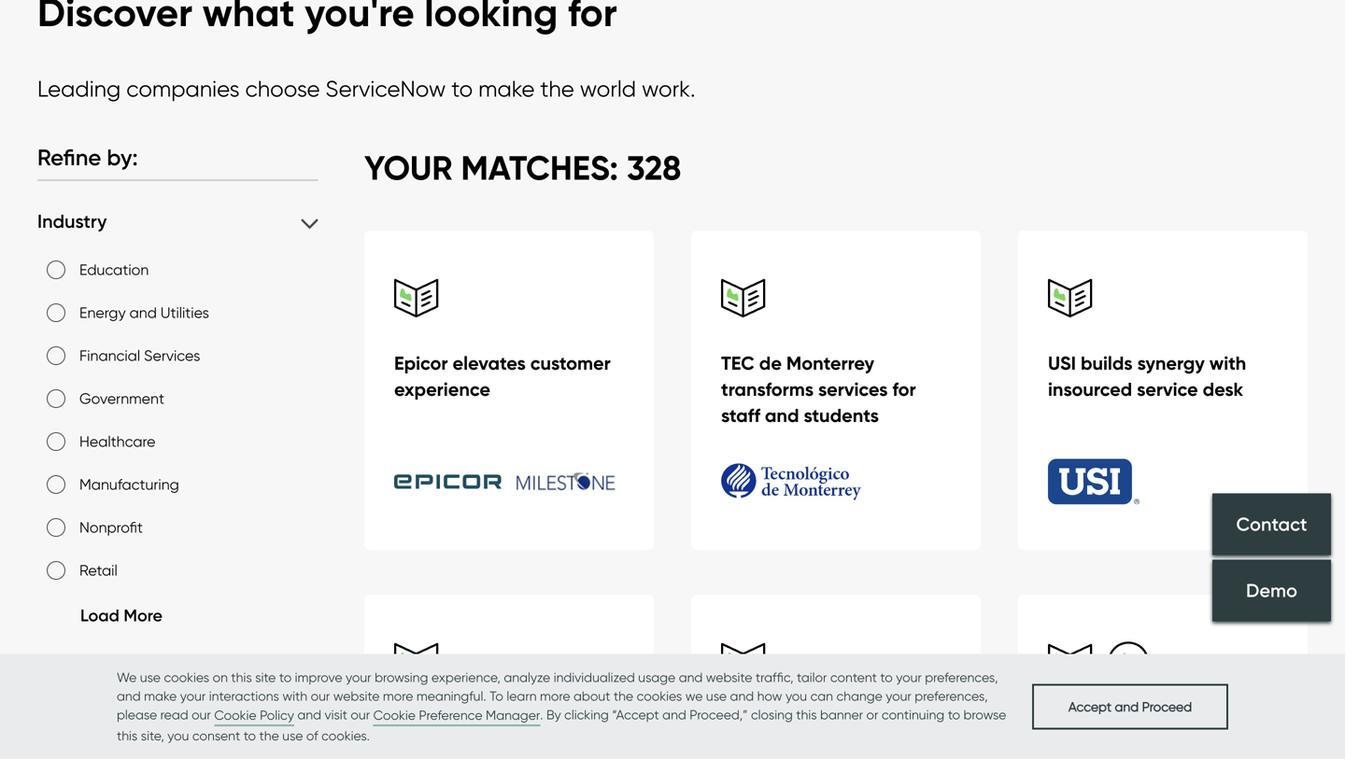 Task type: locate. For each thing, give the bounding box(es) containing it.
2 epicor image from the left
[[509, 460, 617, 505]]

1 vertical spatial you
[[168, 728, 189, 744]]

.
[[540, 707, 543, 723]]

leading companies choose servicenow to make the world work.
[[37, 75, 696, 102]]

0 horizontal spatial you
[[168, 728, 189, 744]]

learn
[[507, 689, 537, 705]]

use inside . by clicking "accept and proceed," closing this banner or continuing to browse this site, you consent to the use of cookies.
[[282, 728, 303, 744]]

to right content
[[881, 670, 893, 686]]

load
[[80, 606, 120, 627]]

nonprofit option
[[47, 519, 65, 537]]

more up by
[[540, 689, 571, 705]]

0 horizontal spatial use
[[140, 670, 161, 686]]

2 vertical spatial the
[[259, 728, 279, 744]]

1 horizontal spatial more
[[540, 689, 571, 705]]

education option
[[47, 261, 65, 280]]

to
[[452, 75, 473, 102], [279, 670, 292, 686], [881, 670, 893, 686], [948, 707, 961, 723], [244, 728, 256, 744]]

the inside . by clicking "accept and proceed," closing this banner or continuing to browse this site, you consent to the use of cookies.
[[259, 728, 279, 744]]

and inside . by clicking "accept and proceed," closing this banner or continuing to browse this site, you consent to the use of cookies.
[[663, 707, 687, 723]]

use up the proceed,"
[[706, 689, 727, 705]]

by
[[547, 707, 561, 723]]

0 horizontal spatial cookie
[[214, 708, 257, 724]]

1 horizontal spatial this
[[231, 670, 252, 686]]

our up consent
[[192, 707, 211, 723]]

328
[[627, 147, 682, 189]]

0 horizontal spatial with
[[283, 689, 308, 705]]

2 horizontal spatial the
[[614, 689, 634, 705]]

0 vertical spatial with
[[1210, 352, 1247, 375]]

desk
[[1203, 378, 1244, 401]]

healthcare option
[[47, 433, 65, 452]]

utilities
[[161, 304, 209, 322]]

0 vertical spatial this
[[231, 670, 252, 686]]

your matches: 328
[[364, 147, 682, 189]]

2 more from the left
[[540, 689, 571, 705]]

change
[[837, 689, 883, 705]]

and inside the tec de monterrey transforms  services for staff and students
[[765, 404, 799, 428]]

you
[[786, 689, 808, 705], [168, 728, 189, 744]]

0 horizontal spatial epicor image
[[394, 460, 502, 505]]

clicking
[[565, 707, 609, 723]]

this up interactions
[[231, 670, 252, 686]]

1 horizontal spatial epicor image
[[509, 460, 617, 505]]

for
[[893, 378, 916, 401]]

cookie down interactions
[[214, 708, 257, 724]]

accept and proceed
[[1069, 699, 1193, 715]]

epicor image
[[394, 460, 502, 505], [509, 460, 617, 505]]

and inside cookie policy and visit our cookie preference manager
[[298, 707, 321, 723]]

with down actively
[[488, 742, 525, 760]]

1 horizontal spatial make
[[479, 75, 535, 102]]

our
[[311, 689, 330, 705], [192, 707, 211, 723], [351, 707, 370, 723]]

education
[[79, 261, 149, 279]]

retail
[[79, 562, 118, 580]]

0 horizontal spatial make
[[144, 689, 177, 705]]

experience,
[[432, 670, 501, 686]]

financial
[[79, 347, 140, 365]]

manufacturing option
[[47, 476, 65, 495]]

elevates
[[453, 352, 526, 375]]

1 vertical spatial the
[[614, 689, 634, 705]]

tec
[[721, 352, 755, 375]]

on
[[213, 670, 228, 686]]

you down the read
[[168, 728, 189, 744]]

industry
[[37, 210, 107, 233]]

2 vertical spatial this
[[117, 728, 138, 744]]

cookie
[[214, 708, 257, 724], [373, 708, 416, 724]]

0 horizontal spatial the
[[259, 728, 279, 744]]

leading
[[37, 75, 121, 102]]

our right visit
[[351, 707, 370, 723]]

2 horizontal spatial with
[[1210, 352, 1247, 375]]

proceed,"
[[690, 707, 748, 723]]

make up the read
[[144, 689, 177, 705]]

use
[[140, 670, 161, 686], [706, 689, 727, 705], [282, 728, 303, 744]]

cookies
[[164, 670, 209, 686], [637, 689, 682, 705]]

services
[[819, 378, 888, 401]]

use right we
[[140, 670, 161, 686]]

the up the "accept
[[614, 689, 634, 705]]

de
[[760, 352, 782, 375]]

and
[[130, 304, 157, 322], [765, 404, 799, 428], [679, 670, 703, 686], [117, 689, 141, 705], [730, 689, 754, 705], [1115, 699, 1139, 715], [298, 707, 321, 723], [663, 707, 687, 723]]

individualized
[[554, 670, 635, 686]]

0 horizontal spatial this
[[117, 728, 138, 744]]

with up policy
[[283, 689, 308, 705]]

our down improve
[[311, 689, 330, 705]]

cookies left on
[[164, 670, 209, 686]]

2 horizontal spatial our
[[351, 707, 370, 723]]

energy and utilities option
[[47, 304, 65, 323]]

this down please
[[117, 728, 138, 744]]

to right site
[[279, 670, 292, 686]]

industry button
[[37, 209, 318, 234]]

your
[[346, 670, 372, 686], [896, 670, 922, 686], [180, 689, 206, 705], [886, 689, 912, 705]]

2 cookie from the left
[[373, 708, 416, 724]]

group
[[1161, 717, 1215, 741]]

epicor
[[394, 352, 448, 375]]

servicenow
[[326, 75, 446, 102]]

0 horizontal spatial our
[[192, 707, 211, 723]]

nonprofit
[[79, 519, 143, 537]]

the down policy
[[259, 728, 279, 744]]

more down browsing
[[383, 689, 413, 705]]

proceed
[[1143, 699, 1193, 715]]

cookie down browsing
[[373, 708, 416, 724]]

2 horizontal spatial use
[[706, 689, 727, 705]]

you inside . by clicking "accept and proceed," closing this banner or continuing to browse this site, you consent to the use of cookies.
[[168, 728, 189, 744]]

with
[[1210, 352, 1247, 375], [283, 689, 308, 705], [488, 742, 525, 760]]

website up visit
[[333, 689, 380, 705]]

1 horizontal spatial cookies
[[637, 689, 682, 705]]

integrated
[[721, 742, 813, 760]]

cookies down usage
[[637, 689, 682, 705]]

2 vertical spatial use
[[282, 728, 303, 744]]

you down tailor
[[786, 689, 808, 705]]

experience
[[394, 378, 491, 401]]

website up the proceed,"
[[706, 670, 753, 686]]

to down cookie policy link
[[244, 728, 256, 744]]

1 horizontal spatial use
[[282, 728, 303, 744]]

1 horizontal spatial the
[[541, 75, 575, 102]]

government option
[[47, 390, 65, 409]]

your
[[364, 147, 453, 189]]

this down can
[[796, 707, 817, 723]]

1 horizontal spatial our
[[311, 689, 330, 705]]

by:
[[107, 143, 138, 171]]

the
[[541, 75, 575, 102], [614, 689, 634, 705], [259, 728, 279, 744]]

use left of
[[282, 728, 303, 744]]

1 vertical spatial use
[[706, 689, 727, 705]]

and inside button
[[1115, 699, 1139, 715]]

1 horizontal spatial you
[[786, 689, 808, 705]]

0 vertical spatial make
[[479, 75, 535, 102]]

with inside we use cookies on this site to improve your browsing experience, analyze individualized usage and website traffic, tailor content to your preferences, and make your interactions with our website more meaningful. to learn more about the cookies we use and how you can change your preferences, please read our
[[283, 689, 308, 705]]

1 horizontal spatial with
[[488, 742, 525, 760]]

ndlovu care group extends life-saving wor
[[1049, 717, 1261, 760]]

"accept
[[612, 707, 659, 723]]

1 vertical spatial with
[[283, 689, 308, 705]]

1 vertical spatial website
[[333, 689, 380, 705]]

this inside we use cookies on this site to improve your browsing experience, analyze individualized usage and website traffic, tailor content to your preferences, and make your interactions with our website more meaningful. to learn more about the cookies we use and how you can change your preferences, please read our
[[231, 670, 252, 686]]

0 horizontal spatial cookies
[[164, 670, 209, 686]]

0 vertical spatial you
[[786, 689, 808, 705]]

make up your matches: 328
[[479, 75, 535, 102]]

extends
[[1049, 743, 1117, 760]]

0 vertical spatial preferences,
[[925, 670, 998, 686]]

more
[[124, 606, 163, 627]]

the left world
[[541, 75, 575, 102]]

0 vertical spatial use
[[140, 670, 161, 686]]

please
[[117, 707, 157, 723]]

we use cookies on this site to improve your browsing experience, analyze individualized usage and website traffic, tailor content to your preferences, and make your interactions with our website more meaningful. to learn more about the cookies we use and how you can change your preferences, please read our
[[117, 670, 998, 723]]

how
[[758, 689, 783, 705]]

0 horizontal spatial website
[[333, 689, 380, 705]]

with up the desk
[[1210, 352, 1247, 375]]

0 horizontal spatial more
[[383, 689, 413, 705]]

actively
[[467, 716, 535, 740]]

1 vertical spatial make
[[144, 689, 177, 705]]

services
[[144, 347, 200, 365]]

1 horizontal spatial cookie
[[373, 708, 416, 724]]

epicor elevates customer experience
[[394, 352, 611, 401]]

0 vertical spatial website
[[706, 670, 753, 686]]

2 horizontal spatial this
[[796, 707, 817, 723]]

0 vertical spatial the
[[541, 75, 575, 102]]

2 vertical spatial with
[[488, 742, 525, 760]]



Task type: vqa. For each thing, say whether or not it's contained in the screenshot.
Next Question link
no



Task type: describe. For each thing, give the bounding box(es) containing it.
1 horizontal spatial website
[[706, 670, 753, 686]]

students
[[804, 404, 879, 428]]

1 vertical spatial this
[[796, 707, 817, 723]]

synergy
[[1138, 352, 1205, 375]]

accept and proceed button
[[1033, 684, 1229, 730]]

financial services
[[79, 347, 200, 365]]

preference
[[419, 708, 483, 724]]

cookie preference manager link
[[373, 707, 540, 727]]

or
[[867, 707, 879, 723]]

monterrey
[[787, 352, 875, 375]]

refine by:
[[37, 143, 138, 171]]

1 epicor image from the left
[[394, 460, 502, 505]]

analyze
[[504, 670, 551, 686]]

read
[[160, 707, 188, 723]]

service
[[1137, 378, 1199, 401]]

policy
[[260, 708, 294, 724]]

tec de monterrey transforms  services for staff and students
[[721, 352, 916, 428]]

retail option
[[47, 562, 65, 580]]

tailor
[[797, 670, 827, 686]]

energy and utilities
[[79, 304, 209, 322]]

improve
[[295, 670, 343, 686]]

to left browse
[[948, 707, 961, 723]]

about
[[574, 689, 611, 705]]

smartit actively engages customers with hig
[[394, 716, 615, 760]]

content
[[831, 670, 877, 686]]

an
[[874, 716, 896, 740]]

our inside cookie policy and visit our cookie preference manager
[[351, 707, 370, 723]]

visit
[[325, 707, 348, 723]]

avanade
[[721, 716, 800, 740]]

can
[[811, 689, 834, 705]]

creates
[[805, 716, 869, 740]]

. by clicking "accept and proceed," closing this banner or continuing to browse this site, you consent to the use of cookies.
[[117, 707, 1007, 744]]

to
[[490, 689, 504, 705]]

manager
[[486, 708, 540, 724]]

transforms
[[721, 378, 814, 401]]

risk
[[818, 742, 848, 760]]

with inside smartit actively engages customers with hig
[[488, 742, 525, 760]]

we
[[117, 670, 137, 686]]

customer
[[531, 352, 611, 375]]

staff
[[721, 404, 761, 428]]

0 vertical spatial cookies
[[164, 670, 209, 686]]

care
[[1114, 717, 1156, 741]]

usage
[[639, 670, 676, 686]]

choose
[[245, 75, 320, 102]]

1 vertical spatial preferences,
[[915, 689, 988, 705]]

engages
[[540, 716, 615, 740]]

the inside we use cookies on this site to improve your browsing experience, analyze individualized usage and website traffic, tailor content to your preferences, and make your interactions with our website more meaningful. to learn more about the cookies we use and how you can change your preferences, please read our
[[614, 689, 634, 705]]

cookie policy and visit our cookie preference manager
[[214, 707, 540, 724]]

cookie policy link
[[214, 707, 294, 727]]

continuing
[[882, 707, 945, 723]]

meaningful.
[[417, 689, 487, 705]]

usi insurance services image
[[1049, 453, 1189, 511]]

to right servicenow
[[452, 75, 473, 102]]

make inside we use cookies on this site to improve your browsing experience, analyze individualized usage and website traffic, tailor content to your preferences, and make your interactions with our website more meaningful. to learn more about the cookies we use and how you can change your preferences, please read our
[[144, 689, 177, 705]]

load more button
[[47, 602, 163, 631]]

consent
[[192, 728, 240, 744]]

cookies.
[[322, 728, 370, 744]]

saving
[[1157, 743, 1215, 760]]

ndlovu
[[1049, 717, 1109, 741]]

energy
[[79, 304, 126, 322]]

traffic,
[[756, 670, 794, 686]]

we
[[686, 689, 703, 705]]

browsing
[[375, 670, 428, 686]]

interactions
[[209, 689, 279, 705]]

customers
[[394, 742, 483, 760]]

closing
[[751, 707, 793, 723]]

usi builds synergy with insourced service desk
[[1049, 352, 1247, 401]]

browse
[[964, 707, 1007, 723]]

companies
[[126, 75, 240, 102]]

1 vertical spatial cookies
[[637, 689, 682, 705]]

site
[[255, 670, 276, 686]]

with inside usi builds synergy with insourced service desk
[[1210, 352, 1247, 375]]

government
[[79, 390, 164, 408]]

avanade creates an integrated risk progra
[[721, 716, 927, 760]]

banner
[[821, 707, 864, 723]]

load more
[[80, 606, 163, 627]]

matches:
[[461, 147, 619, 189]]

builds
[[1081, 352, 1133, 375]]

1 cookie from the left
[[214, 708, 257, 724]]

manufacturing
[[79, 476, 179, 494]]

usi
[[1049, 352, 1077, 375]]

1 more from the left
[[383, 689, 413, 705]]

accept
[[1069, 699, 1112, 715]]

insourced
[[1049, 378, 1133, 401]]

refine
[[37, 143, 101, 171]]

you inside we use cookies on this site to improve your browsing experience, analyze individualized usage and website traffic, tailor content to your preferences, and make your interactions with our website more meaningful. to learn more about the cookies we use and how you can change your preferences, please read our
[[786, 689, 808, 705]]

world
[[580, 75, 636, 102]]

financial services option
[[47, 347, 65, 366]]

tec de monterrey image
[[721, 453, 862, 511]]

life-
[[1122, 743, 1157, 760]]

smartit
[[394, 716, 462, 740]]

work.
[[642, 75, 696, 102]]



